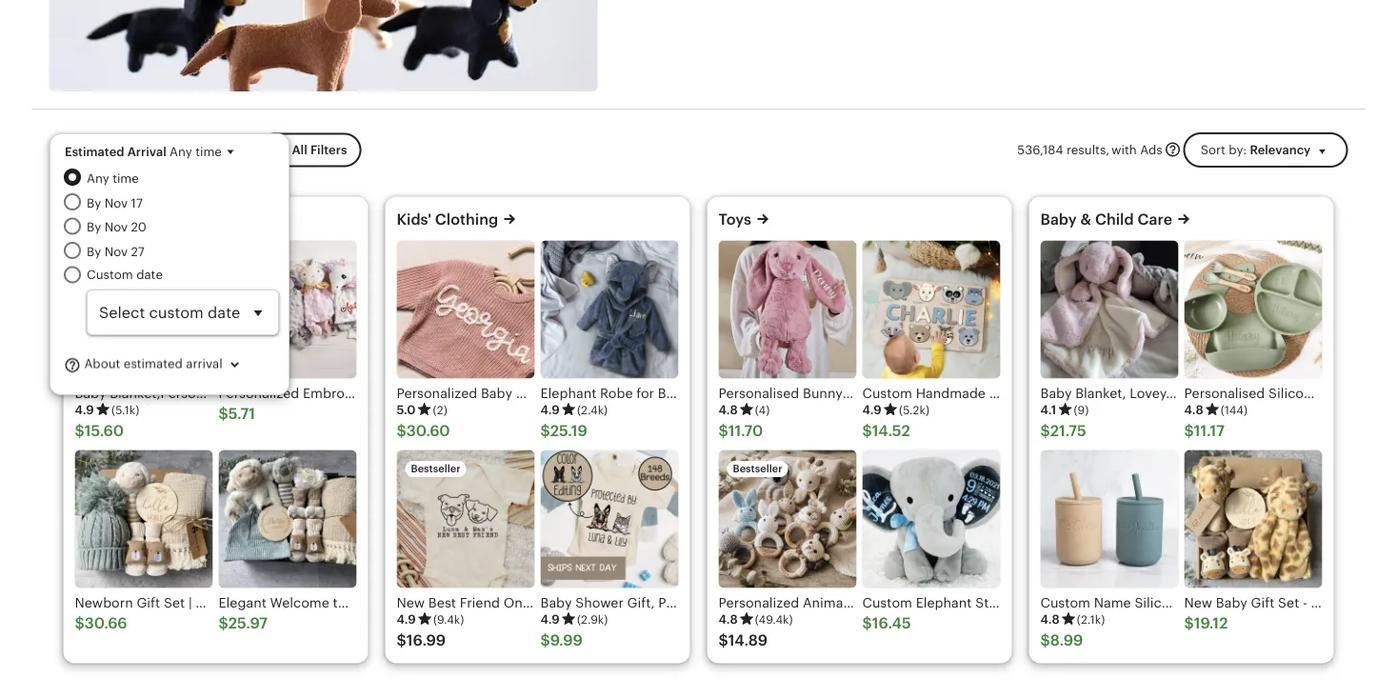 Task type: vqa. For each thing, say whether or not it's contained in the screenshot.


Task type: describe. For each thing, give the bounding box(es) containing it.
ads
[[1141, 143, 1163, 157]]

with
[[1112, 143, 1137, 157]]

by nov 20 link
[[87, 218, 279, 236]]

$ 14.52
[[863, 423, 911, 440]]

$ 11.70
[[719, 423, 763, 440]]

$ 30.60
[[397, 423, 450, 440]]

toys
[[719, 211, 752, 228]]

$ 30.66
[[75, 615, 127, 632]]

with ads
[[1112, 143, 1163, 157]]

16.99
[[407, 632, 446, 649]]

(5.2k)
[[899, 404, 930, 416]]

custom
[[87, 268, 133, 282]]

$ for 30.60
[[397, 423, 407, 440]]

$ for 11.17
[[1185, 423, 1194, 440]]

1 horizontal spatial time
[[195, 144, 222, 159]]

elegant welcome to the world baby gifts - perfect for baby boys and baby girls image
[[219, 450, 357, 588]]

$ for 14.89
[[719, 632, 729, 649]]

(49.4k)
[[755, 613, 793, 626]]

newborn gift set | baby boy and girl gift | baby gift box for newborns | baby shower present image
[[75, 450, 213, 588]]

$ for 9.99
[[541, 632, 550, 649]]

nov for 20
[[104, 220, 128, 234]]

(2.4k)
[[577, 404, 608, 416]]

estimated
[[65, 144, 124, 159]]

by for by nov 27
[[87, 244, 101, 259]]

custom name silicone sippy cup with straw for baby 6+ months, no spill, personalized engraved toddler training cup - 7oz image
[[1041, 450, 1179, 588]]

by:
[[1229, 143, 1247, 157]]

by nov 17 link
[[87, 193, 279, 212]]

toys link
[[719, 211, 752, 228]]

$ 21.75
[[1041, 423, 1087, 440]]

$ for 5.71
[[219, 406, 228, 423]]

(2)
[[433, 404, 448, 416]]

by nov 20
[[87, 220, 147, 234]]

$ 25.97
[[219, 615, 268, 632]]

all filters
[[292, 143, 347, 157]]

any inside select an estimated delivery date option group
[[87, 171, 109, 185]]

14.52
[[872, 423, 911, 440]]

16.45
[[872, 615, 911, 632]]

$ for 11.70
[[719, 423, 729, 440]]

25.97
[[228, 615, 268, 632]]

arrival
[[186, 357, 223, 371]]

by nov 27
[[87, 244, 145, 259]]

4.9 for 25.19
[[541, 403, 560, 417]]

personalized embroidered baby shower gifts,personalized baby comforter blankets,custom baby shower gifts,baby gifts for new moms,baby gifts image
[[219, 241, 357, 379]]

about estimated arrival
[[81, 357, 223, 371]]

estimated
[[124, 357, 183, 371]]

by for by nov 20
[[87, 220, 101, 234]]

results,
[[1067, 143, 1110, 157]]

all
[[292, 143, 307, 157]]

elephant robe for baby boys, baby bath robe, baby robe with ears, boy baby bathrobe, elephant baby shower gift, elephant baby robe with name image
[[541, 241, 679, 379]]

baby shower gift, protected by pets onesie®, custom dogs and cats onesie®, personalized baby gift, custom dog and cat breeds, baby gift. image
[[541, 450, 679, 588]]

care
[[1138, 211, 1173, 228]]

(2.9k)
[[577, 613, 608, 626]]

bestseller for $ 11.70
[[733, 463, 783, 475]]

new baby gift set - ideal for new baby boys or girls - newborn gift box featuring safari animals - perfect for baby showers, welcoming image
[[1185, 450, 1323, 588]]

14.89
[[729, 632, 768, 649]]

$ for 30.66
[[75, 615, 85, 632]]

536,184 results,
[[1018, 143, 1110, 157]]

filters
[[310, 143, 347, 157]]

$ 8.99
[[1041, 632, 1083, 649]]

4.1
[[1041, 403, 1057, 417]]

$ for 16.45
[[863, 615, 872, 632]]

(4)
[[755, 404, 770, 416]]

$ for 16.99
[[397, 632, 407, 649]]

4.8 for 8.99
[[1041, 613, 1060, 627]]

27
[[131, 244, 145, 259]]

bestseller for $ 30.60
[[411, 463, 461, 475]]

$ for 25.19
[[541, 423, 550, 440]]

nov for 27
[[104, 244, 128, 259]]

(2.1k)
[[1077, 613, 1105, 626]]

by nov 27 link
[[87, 242, 279, 261]]

new best friend onesie®, protected by dog onesie®, personalized dog name onesie®, dog name onesie®, baby shower gift, newborn baby gift image
[[397, 450, 535, 588]]

11.70
[[729, 423, 763, 440]]

5.0
[[397, 403, 416, 417]]



Task type: locate. For each thing, give the bounding box(es) containing it.
arrival
[[127, 144, 167, 159]]

$
[[219, 406, 228, 423], [75, 423, 85, 440], [397, 423, 407, 440], [541, 423, 550, 440], [719, 423, 729, 440], [863, 423, 872, 440], [1041, 423, 1051, 440], [1185, 423, 1194, 440], [75, 615, 85, 632], [219, 615, 228, 632], [863, 615, 872, 632], [1185, 615, 1194, 632], [397, 632, 407, 649], [541, 632, 550, 649], [719, 632, 729, 649], [1041, 632, 1051, 649]]

4.9 up $ 9.99
[[541, 613, 560, 627]]

baby & child care
[[1041, 211, 1173, 228]]

2 bestseller from the left
[[733, 463, 783, 475]]

about estimated arrival button
[[64, 347, 259, 383]]

2 nov from the top
[[104, 220, 128, 234]]

$ 19.12
[[1185, 615, 1228, 632]]

21.75
[[1051, 423, 1087, 440]]

4.8 up $ 11.17
[[1185, 403, 1204, 417]]

$ for 19.12
[[1185, 615, 1194, 632]]

all filters button
[[258, 133, 361, 167]]

(9)
[[1074, 404, 1089, 416]]

15.60
[[85, 423, 124, 440]]

0 vertical spatial nov
[[104, 196, 128, 210]]

5.71
[[228, 406, 255, 423]]

about
[[84, 357, 120, 371]]

19.12
[[1194, 615, 1228, 632]]

nov left '20'
[[104, 220, 128, 234]]

child
[[1096, 211, 1134, 228]]

nov for 17
[[104, 196, 128, 210]]

nov
[[104, 196, 128, 210], [104, 220, 128, 234], [104, 244, 128, 259]]

relevancy
[[1250, 143, 1311, 157]]

4.8 up $ 14.89
[[719, 613, 738, 627]]

$ 9.99
[[541, 632, 583, 649]]

4.9 for 14.52
[[863, 403, 882, 417]]

$ 14.89
[[719, 632, 768, 649]]

20
[[131, 220, 147, 234]]

time up "any time" link
[[195, 144, 222, 159]]

personalized baby sweater: exquisitely handcrafted name & monogram | timeless keepsake for baby image
[[397, 241, 535, 379]]

baby
[[1041, 211, 1077, 228]]

baby & child care link
[[1041, 211, 1173, 228]]

1 bestseller from the left
[[411, 463, 461, 475]]

2 vertical spatial nov
[[104, 244, 128, 259]]

baby blanket, lovey, personalized blanket, security blanket, luvster, new baby, 16" animal lovey, baby shower gift image
[[1041, 241, 1179, 379]]

clothing
[[435, 211, 498, 228]]

3 nov from the top
[[104, 244, 128, 259]]

personalized animal crochet rattle | baby shower gift | custom wooden baby rattle | crochet rattle toy | newborn gift for christmas image
[[719, 450, 857, 588]]

by down by nov 17
[[87, 220, 101, 234]]

4.9 up $ 14.52 at the bottom of page
[[863, 403, 882, 417]]

1 nov from the top
[[104, 196, 128, 210]]

4.8 up the "$ 8.99"
[[1041, 613, 1060, 627]]

nov left 27
[[104, 244, 128, 259]]

4.9 up the $ 25.19 at the left of the page
[[541, 403, 560, 417]]

by up 'custom'
[[87, 244, 101, 259]]

any time
[[87, 171, 139, 185]]

nov left 17
[[104, 196, 128, 210]]

0 vertical spatial any
[[170, 144, 192, 159]]

time up by nov 17
[[113, 171, 139, 185]]

4.8
[[719, 403, 738, 417], [1185, 403, 1204, 417], [719, 613, 738, 627], [1041, 613, 1060, 627]]

kids' clothing link
[[397, 211, 498, 228]]

personalised bunny rabbit plush toy,custom embroidered bunny rabbit,monogrammed bunny rabbit plush,bunny soft toy,flower girl proposal gift image
[[719, 241, 857, 379]]

$ for 15.60
[[75, 423, 85, 440]]

bestseller down 11.70
[[733, 463, 783, 475]]

custom date
[[87, 268, 163, 282]]

any time link
[[87, 169, 279, 187]]

0 horizontal spatial any
[[87, 171, 109, 185]]

by nov 17
[[87, 196, 143, 210]]

4.9 for 15.60
[[75, 403, 94, 417]]

time inside "any time" link
[[113, 171, 139, 185]]

$ 5.71
[[219, 406, 255, 423]]

by for by nov 17
[[87, 196, 101, 210]]

11.17
[[1194, 423, 1225, 440]]

4.9 for 9.99
[[541, 613, 560, 627]]

0 vertical spatial by
[[87, 196, 101, 210]]

4.9 up $ 15.60
[[75, 403, 94, 417]]

bestseller down 30.60
[[411, 463, 461, 475]]

30.60
[[407, 423, 450, 440]]

$ for 21.75
[[1041, 423, 1051, 440]]

4.8 for 11.70
[[719, 403, 738, 417]]

by
[[87, 196, 101, 210], [87, 220, 101, 234], [87, 244, 101, 259]]

(144)
[[1221, 404, 1248, 416]]

4.9 for 16.99
[[397, 613, 416, 627]]

2 by from the top
[[87, 220, 101, 234]]

any
[[170, 144, 192, 159], [87, 171, 109, 185]]

4.8 for 11.17
[[1185, 403, 1204, 417]]

1 horizontal spatial bestseller
[[733, 463, 783, 475]]

kids'
[[397, 211, 432, 228]]

2 vertical spatial by
[[87, 244, 101, 259]]

$ 16.45
[[863, 615, 911, 632]]

$ 25.19
[[541, 423, 588, 440]]

by down any time
[[87, 196, 101, 210]]

$ 11.17
[[1185, 423, 1225, 440]]

$ for 14.52
[[863, 423, 872, 440]]

25.19
[[550, 423, 588, 440]]

estimated arrival any time
[[65, 144, 222, 159]]

bestseller
[[411, 463, 461, 475], [733, 463, 783, 475]]

custom elephant stuffed animal - the perfect baby shower and newborn gift, birth announcement, and warm welcome for the new baby image
[[863, 450, 1001, 588]]

8.99
[[1051, 632, 1083, 649]]

0 vertical spatial time
[[195, 144, 222, 159]]

select an estimated delivery date option group
[[64, 169, 279, 335]]

baby blanket,personalized embroidered name,stroller blanket,newborn baby gift ,soft breathable cotton knit, baby shower gift image
[[75, 241, 213, 379]]

any up "any time" link
[[170, 144, 192, 159]]

personalised silicone weaning set,custom baby plate,cartoon weaning set for toddler baby kids,feeding set with name,baby shower gift for her image
[[1185, 241, 1323, 379]]

$ 16.99
[[397, 632, 446, 649]]

sort by: relevancy
[[1201, 143, 1311, 157]]

3 by from the top
[[87, 244, 101, 259]]

custom handmade name puzzle with animals, personalized birthday gift for kids, christmas gifts for toddlers, unique new baby gift, wood toy image
[[863, 241, 1001, 379]]

4.9 up the $ 16.99
[[397, 613, 416, 627]]

$ 15.60
[[75, 423, 124, 440]]

$ for 25.97
[[219, 615, 228, 632]]

1 horizontal spatial any
[[170, 144, 192, 159]]

any down estimated
[[87, 171, 109, 185]]

1 vertical spatial nov
[[104, 220, 128, 234]]

kids' clothing
[[397, 211, 498, 228]]

time
[[195, 144, 222, 159], [113, 171, 139, 185]]

0 horizontal spatial time
[[113, 171, 139, 185]]

(5.1k)
[[111, 404, 139, 416]]

4.8 for 14.89
[[719, 613, 738, 627]]

1 vertical spatial time
[[113, 171, 139, 185]]

date
[[136, 268, 163, 282]]

$ for 8.99
[[1041, 632, 1051, 649]]

1 vertical spatial by
[[87, 220, 101, 234]]

4.8 up $ 11.70
[[719, 403, 738, 417]]

4.9
[[75, 403, 94, 417], [541, 403, 560, 417], [863, 403, 882, 417], [397, 613, 416, 627], [541, 613, 560, 627]]

1 by from the top
[[87, 196, 101, 210]]

30.66
[[85, 615, 127, 632]]

&
[[1081, 211, 1092, 228]]

0 horizontal spatial bestseller
[[411, 463, 461, 475]]

536,184
[[1018, 143, 1064, 157]]

(9.4k)
[[433, 613, 464, 626]]

9.99
[[550, 632, 583, 649]]

17
[[131, 196, 143, 210]]

sort
[[1201, 143, 1226, 157]]

1 vertical spatial any
[[87, 171, 109, 185]]



